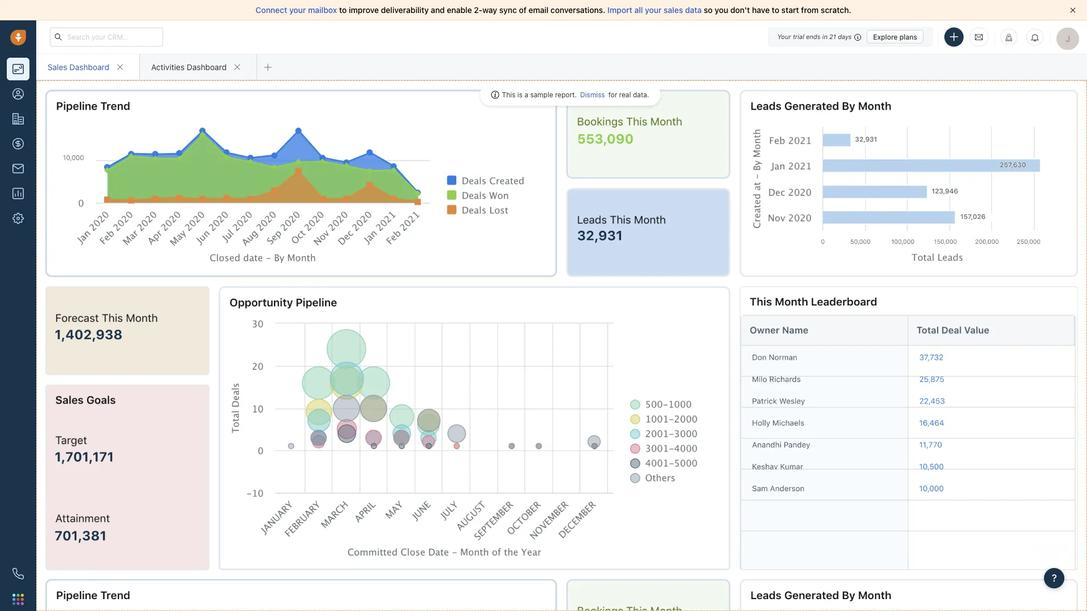 Task type: locate. For each thing, give the bounding box(es) containing it.
2 to from the left
[[772, 5, 780, 15]]

phone element
[[7, 563, 29, 586]]

explore plans
[[874, 33, 918, 41]]

your
[[290, 5, 306, 15], [645, 5, 662, 15]]

plans
[[900, 33, 918, 41]]

0 horizontal spatial your
[[290, 5, 306, 15]]

to
[[339, 5, 347, 15], [772, 5, 780, 15]]

in
[[823, 33, 828, 41]]

dismiss button
[[577, 90, 609, 100]]

1 horizontal spatial to
[[772, 5, 780, 15]]

dashboard for activities dashboard
[[187, 62, 227, 72]]

Search your CRM... text field
[[50, 27, 163, 47]]

0 horizontal spatial to
[[339, 5, 347, 15]]

sales dashboard
[[48, 62, 109, 72]]

sales
[[48, 62, 67, 72]]

0 horizontal spatial dashboard
[[69, 62, 109, 72]]

sample
[[531, 91, 554, 99]]

dismiss
[[581, 91, 605, 99]]

1 horizontal spatial your
[[645, 5, 662, 15]]

dashboard right activities
[[187, 62, 227, 72]]

way
[[483, 5, 498, 15]]

activities
[[151, 62, 185, 72]]

real
[[620, 91, 632, 99]]

start
[[782, 5, 800, 15]]

ends
[[807, 33, 821, 41]]

1 your from the left
[[290, 5, 306, 15]]

data.
[[633, 91, 650, 99]]

sync
[[500, 5, 517, 15]]

to right mailbox at the left top
[[339, 5, 347, 15]]

days
[[839, 33, 852, 41]]

connect your mailbox link
[[256, 5, 339, 15]]

email
[[529, 5, 549, 15]]

improve
[[349, 5, 379, 15]]

1 dashboard from the left
[[69, 62, 109, 72]]

so
[[704, 5, 713, 15]]

activities dashboard
[[151, 62, 227, 72]]

conversations.
[[551, 5, 606, 15]]

1 horizontal spatial dashboard
[[187, 62, 227, 72]]

mailbox
[[308, 5, 337, 15]]

all
[[635, 5, 643, 15]]

data
[[686, 5, 702, 15]]

your right all
[[645, 5, 662, 15]]

connect your mailbox to improve deliverability and enable 2-way sync of email conversations. import all your sales data so you don't have to start from scratch.
[[256, 5, 852, 15]]

to left start
[[772, 5, 780, 15]]

2 dashboard from the left
[[187, 62, 227, 72]]

dashboard
[[69, 62, 109, 72], [187, 62, 227, 72]]

sales
[[664, 5, 684, 15]]

what's new image
[[1006, 34, 1014, 42]]

your left mailbox at the left top
[[290, 5, 306, 15]]

dashboard right sales
[[69, 62, 109, 72]]



Task type: vqa. For each thing, say whether or not it's contained in the screenshot.
'Changed to'
no



Task type: describe. For each thing, give the bounding box(es) containing it.
from
[[802, 5, 819, 15]]

this is a sample report. dismiss for real data.
[[502, 91, 650, 99]]

is
[[518, 91, 523, 99]]

2-
[[474, 5, 483, 15]]

have
[[753, 5, 770, 15]]

import
[[608, 5, 633, 15]]

explore
[[874, 33, 898, 41]]

dashboard for sales dashboard
[[69, 62, 109, 72]]

connect
[[256, 5, 287, 15]]

of
[[519, 5, 527, 15]]

send email image
[[976, 32, 984, 42]]

trial
[[793, 33, 805, 41]]

1 to from the left
[[339, 5, 347, 15]]

don't
[[731, 5, 751, 15]]

your trial ends in 21 days
[[778, 33, 852, 41]]

for
[[609, 91, 618, 99]]

import all your sales data link
[[608, 5, 704, 15]]

close image
[[1071, 7, 1077, 13]]

your
[[778, 33, 792, 41]]

freshworks switcher image
[[12, 595, 24, 606]]

scratch.
[[821, 5, 852, 15]]

a
[[525, 91, 529, 99]]

this
[[502, 91, 516, 99]]

explore plans link
[[868, 30, 924, 44]]

you
[[715, 5, 729, 15]]

and
[[431, 5, 445, 15]]

phone image
[[12, 569, 24, 580]]

2 your from the left
[[645, 5, 662, 15]]

21
[[830, 33, 837, 41]]

deliverability
[[381, 5, 429, 15]]

report.
[[556, 91, 577, 99]]

enable
[[447, 5, 472, 15]]



